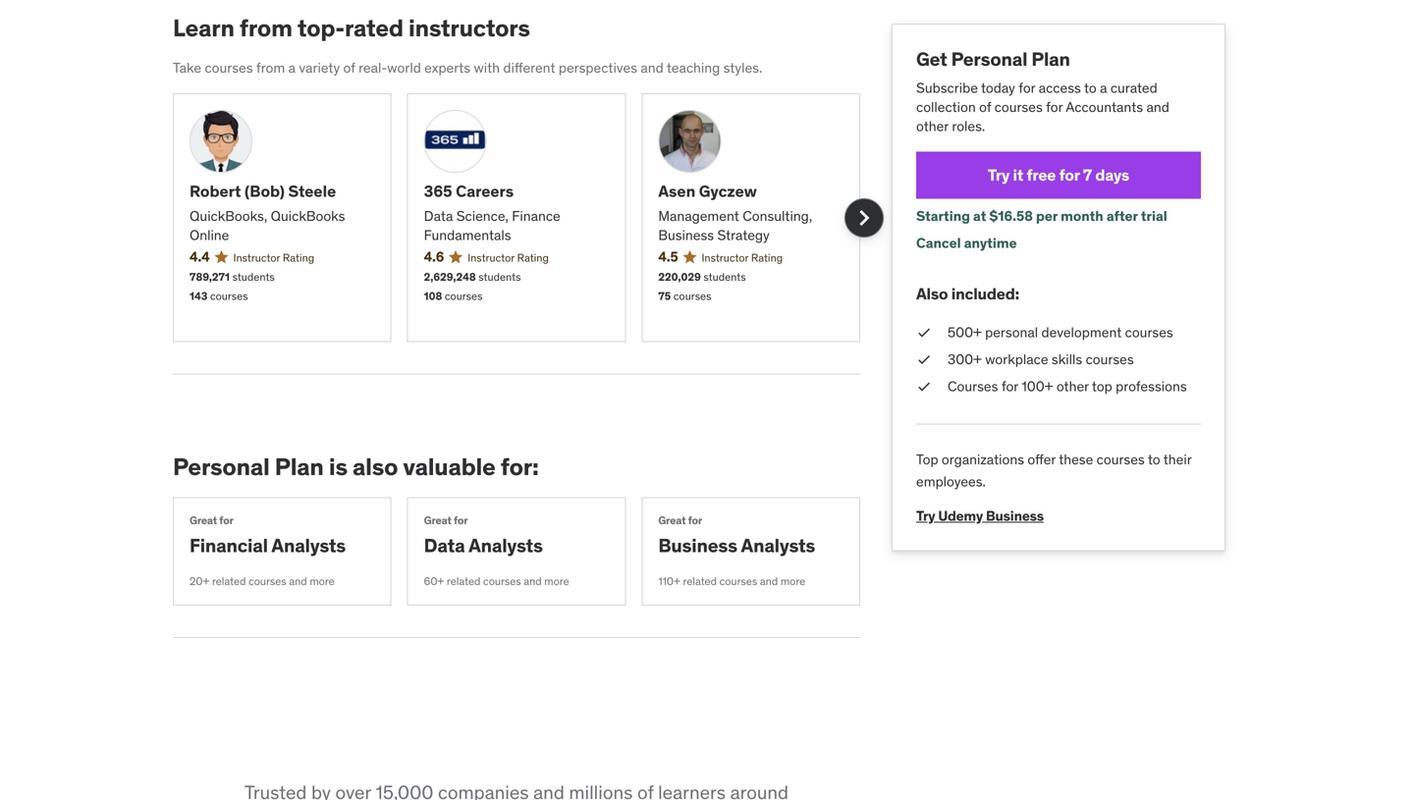 Task type: locate. For each thing, give the bounding box(es) containing it.
1 xsmall image from the top
[[917, 323, 932, 342]]

workplace
[[986, 351, 1049, 368]]

0 horizontal spatial instructor rating
[[233, 251, 315, 265]]

business up 110+
[[658, 534, 738, 558]]

is
[[329, 452, 348, 482]]

instructor
[[233, 251, 280, 265], [468, 251, 515, 265], [702, 251, 749, 265]]

business down management
[[658, 226, 714, 244]]

also
[[353, 452, 398, 482]]

related right 60+
[[447, 575, 481, 588]]

courses down today
[[995, 98, 1043, 116]]

1 horizontal spatial analysts
[[469, 534, 543, 558]]

1 great from the left
[[190, 514, 217, 527]]

3 analysts from the left
[[741, 534, 816, 558]]

0 horizontal spatial more
[[310, 575, 335, 588]]

1 horizontal spatial try
[[988, 165, 1010, 185]]

data inside 365 careers data science, finance fundamentals
[[424, 207, 453, 225]]

0 vertical spatial plan
[[1032, 47, 1070, 71]]

220,029 students 75 courses
[[658, 270, 746, 303]]

1 vertical spatial from
[[256, 59, 285, 76]]

1 horizontal spatial personal
[[951, 47, 1028, 71]]

top-
[[298, 13, 345, 43]]

courses up professions
[[1125, 324, 1174, 341]]

analysts for financial analysts
[[272, 534, 346, 558]]

rating down "quickbooks" at the left
[[283, 251, 315, 265]]

and down the financial analysts link
[[289, 575, 307, 588]]

instructor rating down 'strategy'
[[702, 251, 783, 265]]

great up 110+
[[658, 514, 686, 527]]

instructor for steele
[[233, 251, 280, 265]]

2 vertical spatial business
[[658, 534, 738, 558]]

top
[[917, 451, 939, 469]]

great inside great for data analysts
[[424, 514, 452, 527]]

instructor rating up the 2,629,248 students 108 courses
[[468, 251, 549, 265]]

1 instructor from the left
[[233, 251, 280, 265]]

0 vertical spatial other
[[917, 117, 949, 135]]

and inside get personal plan subscribe today for access to a curated collection of courses for accountants and other roles.
[[1147, 98, 1170, 116]]

1 analysts from the left
[[272, 534, 346, 558]]

students for management
[[704, 270, 746, 284]]

from left variety
[[256, 59, 285, 76]]

2 data from the top
[[424, 534, 465, 558]]

and down data analysts link
[[524, 575, 542, 588]]

143
[[190, 289, 208, 303]]

related
[[212, 575, 246, 588], [447, 575, 481, 588], [683, 575, 717, 588]]

great inside the great for business analysts
[[658, 514, 686, 527]]

great for financial analysts
[[190, 514, 217, 527]]

to up accountants
[[1084, 79, 1097, 97]]

subscribe
[[917, 79, 978, 97]]

2 horizontal spatial instructor
[[702, 251, 749, 265]]

20+ related courses and more
[[190, 575, 335, 588]]

1 horizontal spatial rating
[[517, 251, 549, 265]]

1 horizontal spatial great
[[424, 514, 452, 527]]

instructor rating for management
[[702, 251, 783, 265]]

1 data from the top
[[424, 207, 453, 225]]

plan
[[1032, 47, 1070, 71], [275, 452, 324, 482]]

1 vertical spatial a
[[1100, 79, 1108, 97]]

0 horizontal spatial try
[[917, 507, 936, 525]]

business
[[658, 226, 714, 244], [986, 507, 1044, 525], [658, 534, 738, 558]]

1 rating from the left
[[283, 251, 315, 265]]

analysts up 60+ related courses and more
[[469, 534, 543, 558]]

1 horizontal spatial students
[[479, 270, 521, 284]]

rating for (bob)
[[283, 251, 315, 265]]

related right 110+
[[683, 575, 717, 588]]

of down today
[[980, 98, 991, 116]]

1 more from the left
[[310, 575, 335, 588]]

3 xsmall image from the top
[[917, 377, 932, 397]]

for up business analysts link
[[688, 514, 702, 527]]

business right udemy
[[986, 507, 1044, 525]]

3 instructor from the left
[[702, 251, 749, 265]]

3 more from the left
[[781, 575, 806, 588]]

0 horizontal spatial students
[[232, 270, 275, 284]]

rating for careers
[[517, 251, 549, 265]]

business inside the great for business analysts
[[658, 534, 738, 558]]

try for try it free for 7 days
[[988, 165, 1010, 185]]

0 horizontal spatial personal
[[173, 452, 270, 482]]

xsmall image left courses
[[917, 377, 932, 397]]

data up 60+
[[424, 534, 465, 558]]

0 horizontal spatial analysts
[[272, 534, 346, 558]]

0 vertical spatial xsmall image
[[917, 323, 932, 342]]

data
[[424, 207, 453, 225], [424, 534, 465, 558]]

1 related from the left
[[212, 575, 246, 588]]

2 students from the left
[[479, 270, 521, 284]]

xsmall image left 300+
[[917, 350, 932, 370]]

0 horizontal spatial to
[[1084, 79, 1097, 97]]

to left the their
[[1148, 451, 1161, 469]]

instructor for data
[[468, 251, 515, 265]]

instructor rating down robert (bob) steele quickbooks, quickbooks online
[[233, 251, 315, 265]]

of inside get personal plan subscribe today for access to a curated collection of courses for accountants and other roles.
[[980, 98, 991, 116]]

great up data analysts link
[[424, 514, 452, 527]]

great for financial analysts
[[190, 514, 346, 558]]

and
[[641, 59, 664, 76], [1147, 98, 1170, 116], [289, 575, 307, 588], [524, 575, 542, 588], [760, 575, 778, 588]]

2 related from the left
[[447, 575, 481, 588]]

from left top-
[[240, 13, 292, 43]]

for
[[1019, 79, 1036, 97], [1046, 98, 1063, 116], [1060, 165, 1080, 185], [1002, 378, 1019, 396], [219, 514, 234, 527], [454, 514, 468, 527], [688, 514, 702, 527]]

0 vertical spatial of
[[343, 59, 355, 76]]

courses down 220,029
[[674, 289, 712, 303]]

students inside 220,029 students 75 courses
[[704, 270, 746, 284]]

500+ personal development courses
[[948, 324, 1174, 341]]

3 instructor rating from the left
[[702, 251, 783, 265]]

curated
[[1111, 79, 1158, 97]]

courses up top at right top
[[1086, 351, 1134, 368]]

3 students from the left
[[704, 270, 746, 284]]

1 horizontal spatial of
[[980, 98, 991, 116]]

and left teaching at the top of the page
[[641, 59, 664, 76]]

and down business analysts link
[[760, 575, 778, 588]]

of left real-
[[343, 59, 355, 76]]

next image
[[849, 202, 880, 234]]

2 horizontal spatial rating
[[751, 251, 783, 265]]

0 horizontal spatial rating
[[283, 251, 315, 265]]

courses down business analysts link
[[720, 575, 758, 588]]

for up data analysts link
[[454, 514, 468, 527]]

courses inside the 2,629,248 students 108 courses
[[445, 289, 483, 303]]

more for business analysts
[[781, 575, 806, 588]]

2 horizontal spatial related
[[683, 575, 717, 588]]

development
[[1042, 324, 1122, 341]]

personal up today
[[951, 47, 1028, 71]]

learn from top-rated instructors element
[[173, 13, 884, 342]]

related right 20+
[[212, 575, 246, 588]]

1 horizontal spatial to
[[1148, 451, 1161, 469]]

courses
[[948, 378, 998, 396]]

other down the skills at top right
[[1057, 378, 1089, 396]]

take
[[173, 59, 201, 76]]

instructor rating
[[233, 251, 315, 265], [468, 251, 549, 265], [702, 251, 783, 265]]

0 horizontal spatial related
[[212, 575, 246, 588]]

0 horizontal spatial other
[[917, 117, 949, 135]]

related for data
[[447, 575, 481, 588]]

0 vertical spatial data
[[424, 207, 453, 225]]

accountants
[[1066, 98, 1144, 116]]

2 great from the left
[[424, 514, 452, 527]]

to inside get personal plan subscribe today for access to a curated collection of courses for accountants and other roles.
[[1084, 79, 1097, 97]]

science,
[[456, 207, 509, 225]]

xsmall image
[[917, 323, 932, 342], [917, 350, 932, 370], [917, 377, 932, 397]]

1 vertical spatial xsmall image
[[917, 350, 932, 370]]

students inside 789,271 students 143 courses
[[232, 270, 275, 284]]

from
[[240, 13, 292, 43], [256, 59, 285, 76]]

1 vertical spatial plan
[[275, 452, 324, 482]]

courses inside top organizations offer these courses to their employees.
[[1097, 451, 1145, 469]]

courses right these
[[1097, 451, 1145, 469]]

2 horizontal spatial students
[[704, 270, 746, 284]]

2 instructor rating from the left
[[468, 251, 549, 265]]

students right 220,029
[[704, 270, 746, 284]]

great up financial
[[190, 514, 217, 527]]

personal up financial
[[173, 452, 270, 482]]

3 great from the left
[[658, 514, 686, 527]]

for left '7'
[[1060, 165, 1080, 185]]

business for try udemy business
[[986, 507, 1044, 525]]

a up accountants
[[1100, 79, 1108, 97]]

data down 365
[[424, 207, 453, 225]]

2 rating from the left
[[517, 251, 549, 265]]

2 vertical spatial xsmall image
[[917, 377, 932, 397]]

2 horizontal spatial instructor rating
[[702, 251, 783, 265]]

courses down the financial analysts link
[[249, 575, 287, 588]]

great inside great for financial analysts
[[190, 514, 217, 527]]

analysts up "110+ related courses and more"
[[741, 534, 816, 558]]

management
[[658, 207, 740, 225]]

analysts inside great for data analysts
[[469, 534, 543, 558]]

3 related from the left
[[683, 575, 717, 588]]

instructor up 789,271 students 143 courses
[[233, 251, 280, 265]]

financial
[[190, 534, 268, 558]]

instructor down 'strategy'
[[702, 251, 749, 265]]

rating down finance
[[517, 251, 549, 265]]

for inside great for data analysts
[[454, 514, 468, 527]]

and down curated
[[1147, 98, 1170, 116]]

learn from top-rated instructors
[[173, 13, 530, 43]]

students right "2,629,248"
[[479, 270, 521, 284]]

data inside great for data analysts
[[424, 534, 465, 558]]

rating down 'strategy'
[[751, 251, 783, 265]]

get
[[917, 47, 948, 71]]

analysts for business analysts
[[741, 534, 816, 558]]

110+
[[658, 575, 681, 588]]

of
[[343, 59, 355, 76], [980, 98, 991, 116]]

1 instructor rating from the left
[[233, 251, 315, 265]]

more for financial analysts
[[310, 575, 335, 588]]

teaching
[[667, 59, 720, 76]]

great for data analysts
[[424, 514, 452, 527]]

plan up access
[[1032, 47, 1070, 71]]

0 horizontal spatial of
[[343, 59, 355, 76]]

asen
[[658, 181, 696, 201]]

0 vertical spatial to
[[1084, 79, 1097, 97]]

0 vertical spatial try
[[988, 165, 1010, 185]]

courses down 789,271
[[210, 289, 248, 303]]

0 horizontal spatial a
[[288, 59, 296, 76]]

1 horizontal spatial instructor
[[468, 251, 515, 265]]

to inside top organizations offer these courses to their employees.
[[1148, 451, 1161, 469]]

instructor down fundamentals
[[468, 251, 515, 265]]

3 rating from the left
[[751, 251, 783, 265]]

to
[[1084, 79, 1097, 97], [1148, 451, 1161, 469]]

analysts
[[272, 534, 346, 558], [469, 534, 543, 558], [741, 534, 816, 558]]

1 horizontal spatial plan
[[1032, 47, 1070, 71]]

try udemy business
[[917, 507, 1044, 525]]

and for financial analysts
[[289, 575, 307, 588]]

0 vertical spatial a
[[288, 59, 296, 76]]

strategy
[[718, 226, 770, 244]]

0 vertical spatial personal
[[951, 47, 1028, 71]]

more for data analysts
[[544, 575, 569, 588]]

2 more from the left
[[544, 575, 569, 588]]

0 horizontal spatial instructor
[[233, 251, 280, 265]]

employees.
[[917, 473, 986, 491]]

xsmall image down "also"
[[917, 323, 932, 342]]

0 vertical spatial business
[[658, 226, 714, 244]]

other down collection
[[917, 117, 949, 135]]

1 vertical spatial personal
[[173, 452, 270, 482]]

personal
[[951, 47, 1028, 71], [173, 452, 270, 482]]

students
[[232, 270, 275, 284], [479, 270, 521, 284], [704, 270, 746, 284]]

1 vertical spatial other
[[1057, 378, 1089, 396]]

1 horizontal spatial a
[[1100, 79, 1108, 97]]

personal plan is also valuable for:
[[173, 452, 539, 482]]

2 horizontal spatial more
[[781, 575, 806, 588]]

1 vertical spatial business
[[986, 507, 1044, 525]]

2 horizontal spatial analysts
[[741, 534, 816, 558]]

students inside the 2,629,248 students 108 courses
[[479, 270, 521, 284]]

for inside the great for business analysts
[[688, 514, 702, 527]]

analysts up 20+ related courses and more at the bottom left
[[272, 534, 346, 558]]

1 students from the left
[[232, 270, 275, 284]]

data for science,
[[424, 207, 453, 225]]

365 careers link
[[424, 181, 609, 203]]

analysts inside great for financial analysts
[[272, 534, 346, 558]]

xsmall image for courses
[[917, 377, 932, 397]]

a left variety
[[288, 59, 296, 76]]

great for business analysts
[[658, 514, 816, 558]]

0 horizontal spatial plan
[[275, 452, 324, 482]]

try left udemy
[[917, 507, 936, 525]]

analysts inside the great for business analysts
[[741, 534, 816, 558]]

2 analysts from the left
[[469, 534, 543, 558]]

try left "it"
[[988, 165, 1010, 185]]

with
[[474, 59, 500, 76]]

starting
[[917, 207, 970, 225]]

1 vertical spatial of
[[980, 98, 991, 116]]

collection
[[917, 98, 976, 116]]

1 vertical spatial to
[[1148, 451, 1161, 469]]

included:
[[952, 284, 1020, 304]]

2 instructor from the left
[[468, 251, 515, 265]]

courses
[[205, 59, 253, 76], [995, 98, 1043, 116], [210, 289, 248, 303], [445, 289, 483, 303], [674, 289, 712, 303], [1125, 324, 1174, 341], [1086, 351, 1134, 368], [1097, 451, 1145, 469], [249, 575, 287, 588], [483, 575, 521, 588], [720, 575, 758, 588]]

also included:
[[917, 284, 1020, 304]]

organizations
[[942, 451, 1025, 469]]

business analysts link
[[658, 534, 816, 558]]

robert
[[190, 181, 241, 201]]

2 horizontal spatial great
[[658, 514, 686, 527]]

1 vertical spatial data
[[424, 534, 465, 558]]

1 horizontal spatial more
[[544, 575, 569, 588]]

for up financial
[[219, 514, 234, 527]]

top
[[1092, 378, 1113, 396]]

1 vertical spatial try
[[917, 507, 936, 525]]

experts
[[425, 59, 471, 76]]

for left 100+
[[1002, 378, 1019, 396]]

courses inside 220,029 students 75 courses
[[674, 289, 712, 303]]

1 horizontal spatial related
[[447, 575, 481, 588]]

students right 789,271
[[232, 270, 275, 284]]

1 horizontal spatial instructor rating
[[468, 251, 549, 265]]

finance
[[512, 207, 561, 225]]

2 xsmall image from the top
[[917, 350, 932, 370]]

free
[[1027, 165, 1056, 185]]

consulting,
[[743, 207, 813, 225]]

plan left is
[[275, 452, 324, 482]]

courses down "2,629,248"
[[445, 289, 483, 303]]

0 horizontal spatial great
[[190, 514, 217, 527]]



Task type: describe. For each thing, give the bounding box(es) containing it.
plan inside get personal plan subscribe today for access to a curated collection of courses for accountants and other roles.
[[1032, 47, 1070, 71]]

xsmall image for 300+
[[917, 350, 932, 370]]

careers
[[456, 181, 514, 201]]

today
[[981, 79, 1016, 97]]

(bob)
[[245, 181, 285, 201]]

students for steele
[[232, 270, 275, 284]]

their
[[1164, 451, 1192, 469]]

personal inside get personal plan subscribe today for access to a curated collection of courses for accountants and other roles.
[[951, 47, 1028, 71]]

60+ related courses and more
[[424, 575, 569, 588]]

rating for gyczew
[[751, 251, 783, 265]]

asen gyczew management consulting, business strategy
[[658, 181, 813, 244]]

2,629,248 students 108 courses
[[424, 270, 521, 303]]

75
[[658, 289, 671, 303]]

these
[[1059, 451, 1094, 469]]

carousel element
[[173, 93, 884, 342]]

professions
[[1116, 378, 1187, 396]]

instructor for management
[[702, 251, 749, 265]]

robert (bob) steele quickbooks, quickbooks online
[[190, 181, 345, 244]]

gyczew
[[699, 181, 757, 201]]

for inside great for financial analysts
[[219, 514, 234, 527]]

month
[[1061, 207, 1104, 225]]

business for great for business analysts
[[658, 534, 738, 558]]

fundamentals
[[424, 226, 511, 244]]

instructor rating for steele
[[233, 251, 315, 265]]

offer
[[1028, 451, 1056, 469]]

0 vertical spatial from
[[240, 13, 292, 43]]

related for business
[[683, 575, 717, 588]]

styles.
[[724, 59, 763, 76]]

500+
[[948, 324, 982, 341]]

financial analysts link
[[190, 534, 346, 558]]

anytime
[[964, 234, 1017, 252]]

a inside get personal plan subscribe today for access to a curated collection of courses for accountants and other roles.
[[1100, 79, 1108, 97]]

days
[[1096, 165, 1130, 185]]

789,271
[[190, 270, 230, 284]]

and inside learn from top-rated instructors element
[[641, 59, 664, 76]]

courses inside get personal plan subscribe today for access to a curated collection of courses for accountants and other roles.
[[995, 98, 1043, 116]]

starting at $16.58 per month after trial cancel anytime
[[917, 207, 1168, 252]]

of inside learn from top-rated instructors element
[[343, 59, 355, 76]]

udemy
[[938, 507, 983, 525]]

220,029
[[658, 270, 701, 284]]

courses down data analysts link
[[483, 575, 521, 588]]

and for data analysts
[[524, 575, 542, 588]]

try for try udemy business
[[917, 507, 936, 525]]

100+
[[1022, 378, 1054, 396]]

students for data
[[479, 270, 521, 284]]

108
[[424, 289, 442, 303]]

1 horizontal spatial other
[[1057, 378, 1089, 396]]

365 careers data science, finance fundamentals
[[424, 181, 561, 244]]

try it free for 7 days link
[[917, 152, 1201, 199]]

at
[[974, 207, 987, 225]]

and for business analysts
[[760, 575, 778, 588]]

analysts for data analysts
[[469, 534, 543, 558]]

4.4
[[190, 248, 210, 266]]

courses for 100+ other top professions
[[948, 378, 1187, 396]]

for right today
[[1019, 79, 1036, 97]]

after
[[1107, 207, 1138, 225]]

20+
[[190, 575, 210, 588]]

per
[[1036, 207, 1058, 225]]

asen gyczew link
[[658, 181, 844, 203]]

great for business analysts
[[658, 514, 686, 527]]

cancel
[[917, 234, 961, 252]]

learn
[[173, 13, 235, 43]]

real-
[[359, 59, 387, 76]]

$16.58
[[990, 207, 1033, 225]]

instructor rating for data
[[468, 251, 549, 265]]

60+
[[424, 575, 444, 588]]

related for financial
[[212, 575, 246, 588]]

access
[[1039, 79, 1081, 97]]

try udemy business link
[[917, 493, 1044, 525]]

robert (bob) steele link
[[190, 181, 375, 203]]

for:
[[501, 452, 539, 482]]

quickbooks,
[[190, 207, 267, 225]]

quickbooks
[[271, 207, 345, 225]]

perspectives
[[559, 59, 638, 76]]

business inside asen gyczew management consulting, business strategy
[[658, 226, 714, 244]]

data for analysts
[[424, 534, 465, 558]]

courses inside 789,271 students 143 courses
[[210, 289, 248, 303]]

4.6
[[424, 248, 444, 266]]

4.5
[[658, 248, 678, 266]]

skills
[[1052, 351, 1083, 368]]

take courses from a variety of real-world experts with different perspectives and teaching styles.
[[173, 59, 763, 76]]

2,629,248
[[424, 270, 476, 284]]

instructors
[[409, 13, 530, 43]]

valuable
[[403, 452, 496, 482]]

also
[[917, 284, 948, 304]]

789,271 students 143 courses
[[190, 270, 275, 303]]

xsmall image for 500+
[[917, 323, 932, 342]]

personal
[[985, 324, 1038, 341]]

it
[[1013, 165, 1024, 185]]

online
[[190, 226, 229, 244]]

other inside get personal plan subscribe today for access to a curated collection of courses for accountants and other roles.
[[917, 117, 949, 135]]

for down access
[[1046, 98, 1063, 116]]

rated
[[345, 13, 404, 43]]

different
[[503, 59, 556, 76]]

variety
[[299, 59, 340, 76]]

110+ related courses and more
[[658, 575, 806, 588]]

try it free for 7 days
[[988, 165, 1130, 185]]

7
[[1083, 165, 1092, 185]]

steele
[[288, 181, 336, 201]]

trial
[[1141, 207, 1168, 225]]

great for data analysts
[[424, 514, 543, 558]]

365
[[424, 181, 452, 201]]

courses right "take"
[[205, 59, 253, 76]]



Task type: vqa. For each thing, say whether or not it's contained in the screenshot.


